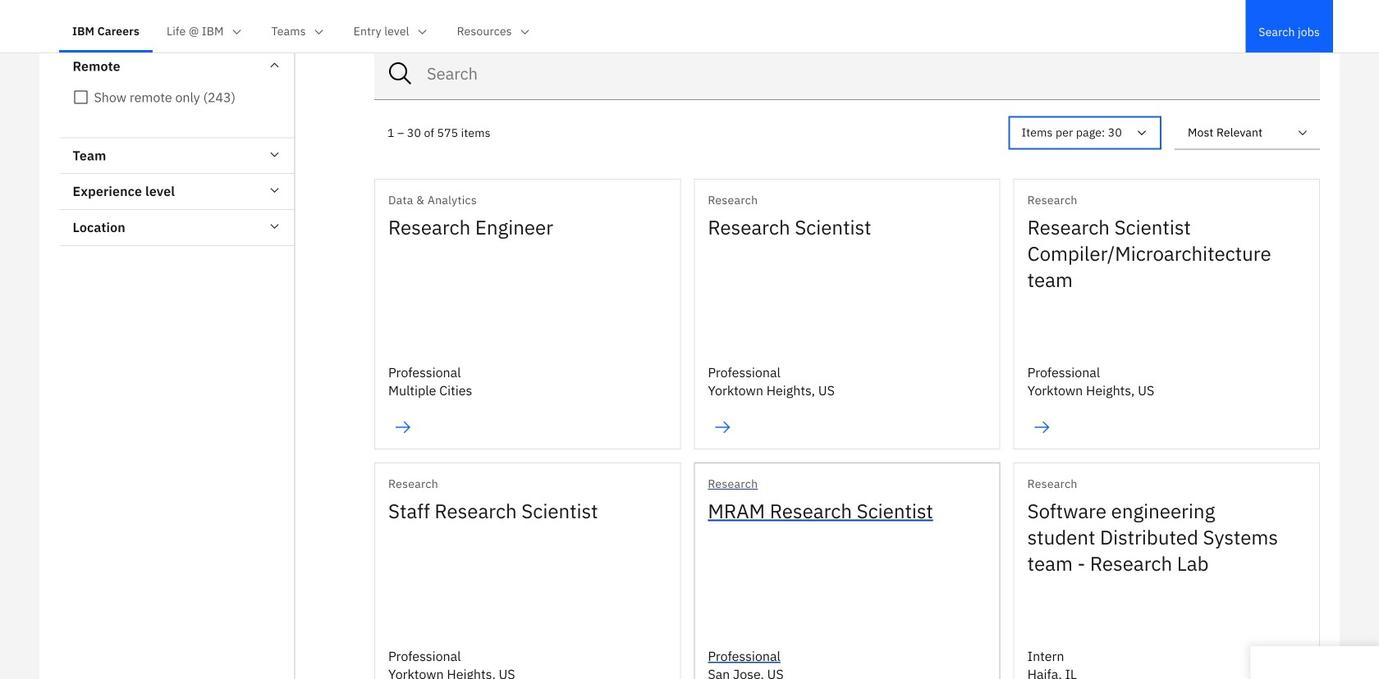Task type: locate. For each thing, give the bounding box(es) containing it.
open cookie preferences modal section
[[1251, 647, 1380, 680]]



Task type: vqa. For each thing, say whether or not it's contained in the screenshot.
'Let's talk' element
no



